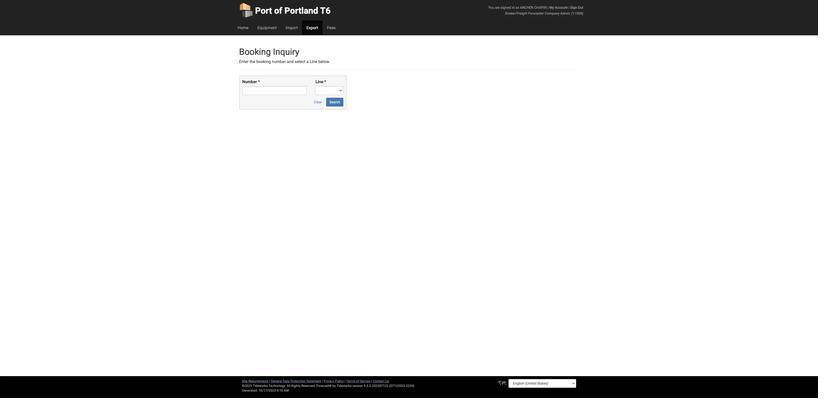 Task type: locate. For each thing, give the bounding box(es) containing it.
you are signed in as archer chapin | my account | sign out broker/freight forwarder company admin (11508)
[[488, 6, 583, 15]]

requirements
[[248, 379, 269, 383]]

you
[[488, 6, 494, 10]]

general data protection statement link
[[271, 379, 321, 383]]

1 horizontal spatial of
[[356, 379, 359, 383]]

0 horizontal spatial *
[[258, 79, 260, 84]]

t6
[[320, 6, 331, 16]]

*
[[258, 79, 260, 84], [324, 79, 326, 84]]

tideworks
[[337, 384, 352, 388]]

| up 9.5.0.202307122 on the left bottom of page
[[371, 379, 372, 383]]

terms of service link
[[346, 379, 371, 383]]

site
[[242, 379, 248, 383]]

contact us link
[[373, 379, 389, 383]]

admin
[[560, 11, 570, 15]]

of
[[274, 6, 282, 16], [356, 379, 359, 383]]

(07122023-
[[389, 384, 406, 388]]

number
[[242, 79, 257, 84]]

line *
[[316, 79, 326, 84]]

us
[[385, 379, 389, 383]]

statement
[[306, 379, 321, 383]]

|
[[548, 6, 549, 10], [569, 6, 570, 10], [269, 379, 270, 383], [322, 379, 323, 383], [345, 379, 346, 383], [371, 379, 372, 383]]

rights
[[291, 384, 301, 388]]

* for line *
[[324, 79, 326, 84]]

port
[[255, 6, 272, 16]]

account
[[555, 6, 568, 10]]

2235)
[[406, 384, 414, 388]]

(11508)
[[571, 11, 583, 15]]

forecast®
[[316, 384, 332, 388]]

* down below.
[[324, 79, 326, 84]]

line right a
[[310, 59, 317, 64]]

sign out link
[[570, 6, 583, 10]]

line up the clear button
[[316, 79, 323, 84]]

by
[[333, 384, 336, 388]]

as
[[516, 6, 519, 10]]

below.
[[318, 59, 330, 64]]

9.5.0.202307122
[[364, 384, 389, 388]]

a
[[307, 59, 309, 64]]

of up version
[[356, 379, 359, 383]]

portland
[[285, 6, 318, 16]]

archer
[[520, 6, 533, 10]]

number *
[[242, 79, 260, 84]]

| left sign
[[569, 6, 570, 10]]

9:10
[[277, 389, 283, 392]]

0 vertical spatial of
[[274, 6, 282, 16]]

port of portland t6 link
[[239, 0, 331, 20]]

1 horizontal spatial *
[[324, 79, 326, 84]]

of right the port
[[274, 6, 282, 16]]

technology.
[[269, 384, 286, 388]]

1 * from the left
[[258, 79, 260, 84]]

fees button
[[323, 20, 340, 35]]

1 vertical spatial of
[[356, 379, 359, 383]]

terms
[[346, 379, 355, 383]]

booking
[[256, 59, 271, 64]]

policy
[[335, 379, 344, 383]]

export button
[[302, 20, 323, 35]]

line
[[310, 59, 317, 64], [316, 79, 323, 84]]

my account link
[[549, 6, 568, 10]]

protection
[[290, 379, 306, 383]]

import
[[286, 25, 298, 30]]

port of portland t6
[[255, 6, 331, 16]]

clear
[[314, 100, 322, 104]]

0 vertical spatial line
[[310, 59, 317, 64]]

2 * from the left
[[324, 79, 326, 84]]

my
[[549, 6, 554, 10]]

site requirements | general data protection statement | privacy policy | terms of service | contact us ©2023 tideworks technology. all rights reserved. forecast® by tideworks version 9.5.0.202307122 (07122023-2235) generated: 10/17/2023 9:10 am
[[242, 379, 414, 392]]

equipment button
[[253, 20, 281, 35]]

home
[[238, 25, 249, 30]]

* right number
[[258, 79, 260, 84]]



Task type: vqa. For each thing, say whether or not it's contained in the screenshot.
be within the Trucks that arrive before the blue shed closes at 4pm will be processed. Please ensure your drivers have all the correct and necessary information (including container release status) to expedite processing.
no



Task type: describe. For each thing, give the bounding box(es) containing it.
clear button
[[311, 98, 325, 107]]

1 vertical spatial line
[[316, 79, 323, 84]]

sign
[[570, 6, 577, 10]]

booking
[[239, 47, 271, 57]]

home button
[[233, 20, 253, 35]]

and
[[287, 59, 294, 64]]

10/17/2023
[[259, 389, 276, 392]]

enter
[[239, 59, 249, 64]]

©2023 tideworks
[[242, 384, 268, 388]]

general
[[271, 379, 282, 383]]

am
[[284, 389, 289, 392]]

number
[[272, 59, 286, 64]]

| left my
[[548, 6, 549, 10]]

import button
[[281, 20, 302, 35]]

the
[[250, 59, 255, 64]]

booking inquiry enter the booking number and select a line below.
[[239, 47, 330, 64]]

0 horizontal spatial of
[[274, 6, 282, 16]]

| up tideworks
[[345, 379, 346, 383]]

of inside 'site requirements | general data protection statement | privacy policy | terms of service | contact us ©2023 tideworks technology. all rights reserved. forecast® by tideworks version 9.5.0.202307122 (07122023-2235) generated: 10/17/2023 9:10 am'
[[356, 379, 359, 383]]

version
[[353, 384, 363, 388]]

chapin
[[534, 6, 547, 10]]

| up the forecast® at the left bottom of page
[[322, 379, 323, 383]]

in
[[512, 6, 515, 10]]

are
[[495, 6, 500, 10]]

reserved.
[[301, 384, 316, 388]]

all
[[287, 384, 291, 388]]

* for number *
[[258, 79, 260, 84]]

forwarder
[[528, 11, 544, 15]]

company
[[545, 11, 560, 15]]

fees
[[327, 25, 336, 30]]

data
[[283, 379, 290, 383]]

privacy
[[324, 379, 334, 383]]

site requirements link
[[242, 379, 269, 383]]

generated:
[[242, 389, 258, 392]]

broker/freight
[[505, 11, 528, 15]]

equipment
[[257, 25, 277, 30]]

| left general
[[269, 379, 270, 383]]

out
[[578, 6, 583, 10]]

search button
[[326, 98, 343, 107]]

Number * text field
[[242, 86, 307, 95]]

export
[[307, 25, 318, 30]]

select
[[295, 59, 306, 64]]

inquiry
[[273, 47, 299, 57]]

signed
[[501, 6, 511, 10]]

contact
[[373, 379, 385, 383]]

search
[[329, 100, 340, 104]]

line inside booking inquiry enter the booking number and select a line below.
[[310, 59, 317, 64]]

privacy policy link
[[324, 379, 344, 383]]

service
[[360, 379, 371, 383]]



